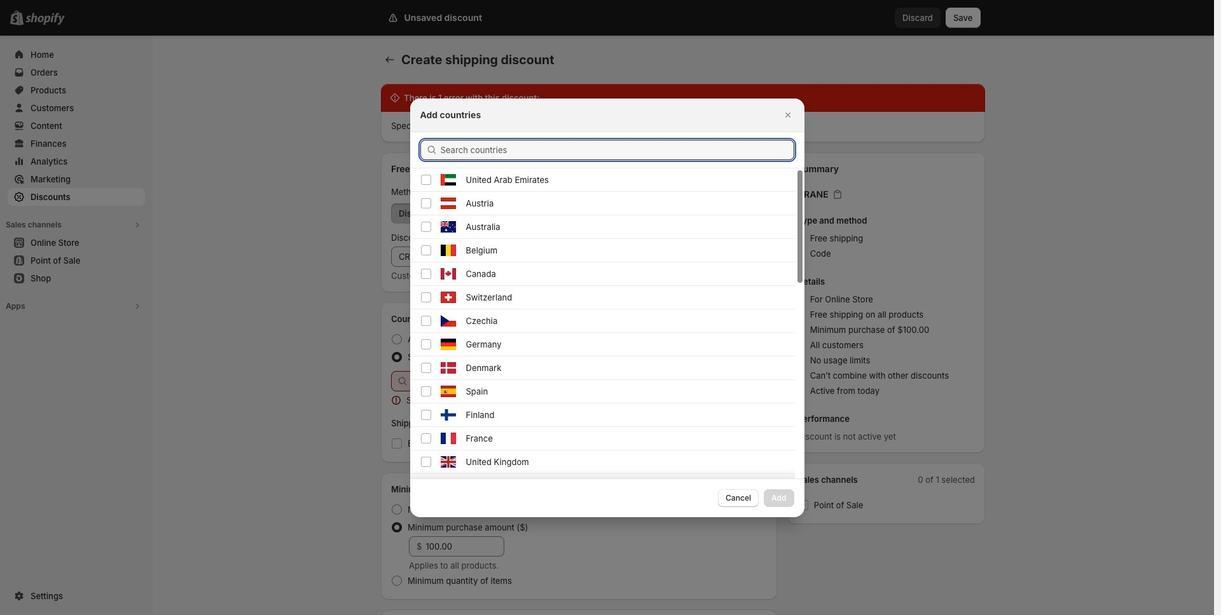 Task type: vqa. For each thing, say whether or not it's contained in the screenshot.
Search countries Text Field in the top of the page
yes



Task type: locate. For each thing, give the bounding box(es) containing it.
Search countries text field
[[440, 140, 794, 160]]

shopify image
[[25, 13, 65, 25]]

dialog
[[0, 98, 1214, 616]]



